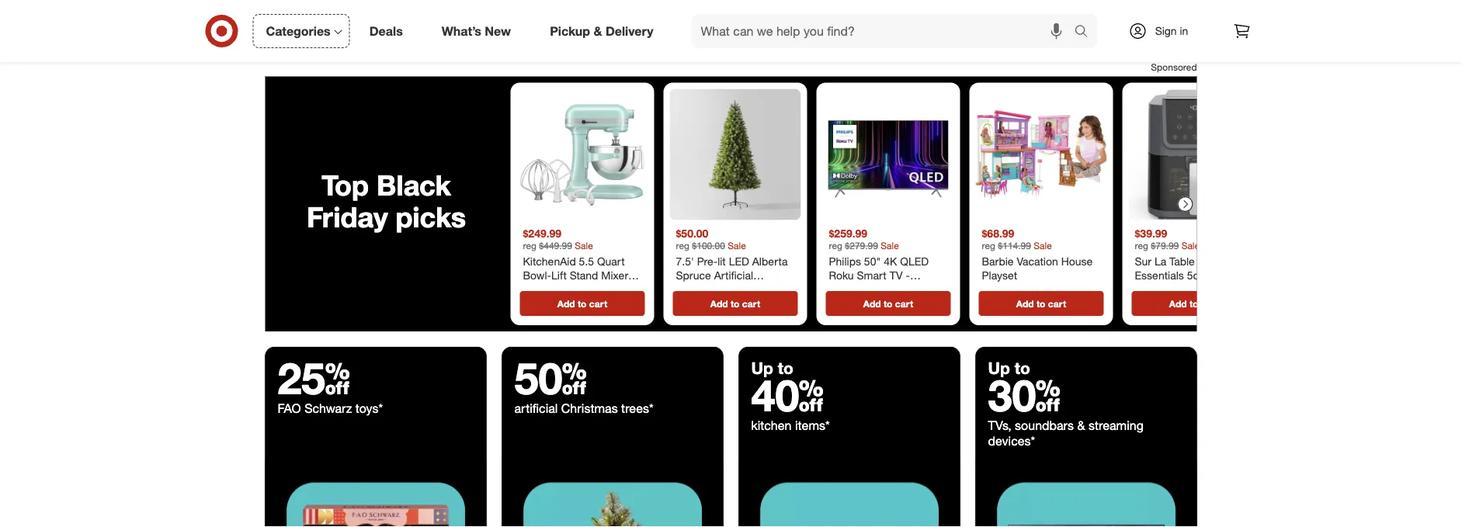Task type: vqa. For each thing, say whether or not it's contained in the screenshot.
of within Q: What is the size (height and width) of each card? BillS - 1 year ago
no



Task type: locate. For each thing, give the bounding box(es) containing it.
1 horizontal spatial up to
[[988, 358, 1030, 378]]

black
[[377, 168, 451, 202]]

up up tvs,
[[988, 358, 1010, 378]]

add to cart button down 5qt
[[1132, 292, 1257, 317]]

2 cart from the left
[[742, 298, 760, 310]]

add down playset
[[1016, 298, 1034, 310]]

reg left $100.00
[[676, 240, 690, 252]]

25 fao schwarz toys*
[[278, 352, 383, 416]]

target black friday image
[[265, 462, 486, 527], [502, 462, 723, 527], [739, 462, 960, 527], [976, 462, 1197, 527]]

1 add to cart button from the left
[[520, 292, 645, 317]]

reg
[[523, 240, 537, 252], [676, 240, 690, 252], [829, 240, 843, 252], [982, 240, 995, 252], [1135, 240, 1148, 252]]

1 target black friday image from the left
[[265, 462, 486, 527]]

add to cart down ice
[[557, 298, 607, 310]]

air
[[1206, 269, 1219, 282]]

sale
[[575, 240, 593, 252], [728, 240, 746, 252], [881, 240, 899, 252], [1034, 240, 1052, 252], [1182, 240, 1200, 252]]

5 cart from the left
[[1201, 298, 1219, 310]]

1 up to from the left
[[751, 358, 793, 378]]

sur la table kitchen essentials 5qt air fryer image
[[1129, 89, 1260, 221]]

house
[[1061, 255, 1093, 269]]

$449.99
[[539, 240, 572, 252]]

4 sale from the left
[[1034, 240, 1052, 252]]

la
[[1155, 255, 1166, 269]]

30
[[988, 369, 1061, 422]]

sale right the $279.99
[[881, 240, 899, 252]]

4 add to cart from the left
[[1016, 298, 1066, 310]]

add to cart button down $100.00
[[673, 292, 798, 317]]

1 horizontal spatial up
[[988, 358, 1010, 378]]

vacation
[[1017, 255, 1058, 269]]

reg up the kitchenaid
[[523, 240, 537, 252]]

add for $50.00
[[710, 298, 728, 310]]

cart down air
[[1201, 298, 1219, 310]]

3 sale from the left
[[881, 240, 899, 252]]

5 add to cart from the left
[[1169, 298, 1219, 310]]

reg left the $279.99
[[829, 240, 843, 252]]

2 up from the left
[[988, 358, 1010, 378]]

3 add to cart from the left
[[863, 298, 913, 310]]

3 reg from the left
[[829, 240, 843, 252]]

cart for $39.99
[[1201, 298, 1219, 310]]

cart down stand
[[589, 298, 607, 310]]

up to for 40
[[751, 358, 793, 378]]

4 target black friday image from the left
[[976, 462, 1197, 527]]

up
[[751, 358, 773, 378], [988, 358, 1010, 378]]

devices*
[[988, 434, 1035, 449]]

top black friday picks
[[307, 168, 466, 234]]

0 horizontal spatial -
[[562, 282, 566, 296]]

2 add to cart button from the left
[[673, 292, 798, 317]]

trees*
[[621, 401, 654, 416]]

to down 5qt
[[1190, 298, 1198, 310]]

advertisement region
[[265, 0, 1197, 61]]

cart
[[589, 298, 607, 310], [742, 298, 760, 310], [895, 298, 913, 310], [1048, 298, 1066, 310], [1201, 298, 1219, 310]]

add to cart for $249.99
[[557, 298, 607, 310]]

50 artificial christmas trees*
[[514, 352, 654, 416]]

up up kitchen
[[751, 358, 773, 378]]

0 horizontal spatial up to
[[751, 358, 793, 378]]

to down ice
[[578, 298, 587, 310]]

1 up from the left
[[751, 358, 773, 378]]

pickup & delivery
[[550, 23, 653, 38]]

deals link
[[356, 14, 422, 48]]

add
[[557, 298, 575, 310], [710, 298, 728, 310], [863, 298, 881, 310], [1016, 298, 1034, 310], [1169, 298, 1187, 310]]

sale up vacation
[[1034, 240, 1052, 252]]

5 sale from the left
[[1182, 240, 1200, 252]]

What can we help you find? suggestions appear below search field
[[691, 14, 1078, 48]]

target black friday image for tvs, soundbars & streaming devices*
[[976, 462, 1197, 527]]

reg up the barbie
[[982, 240, 995, 252]]

philips 50" 4k qled roku smart tv - 50pul7973/f7 - special purchase image
[[823, 89, 954, 221]]

& left streaming
[[1077, 418, 1085, 433]]

sale inside $249.99 reg $449.99 sale kitchenaid 5.5 quart bowl-lift stand mixer - ksm55 - ice
[[575, 240, 593, 252]]

add to cart button down stand
[[520, 292, 645, 317]]

sur
[[1135, 255, 1152, 269]]

add to cart button for $50.00
[[673, 292, 798, 317]]

add to cart down $100.00
[[710, 298, 760, 310]]

reg up sur
[[1135, 240, 1148, 252]]

1 vertical spatial &
[[1077, 418, 1085, 433]]

add to cart
[[557, 298, 607, 310], [710, 298, 760, 310], [863, 298, 913, 310], [1016, 298, 1066, 310], [1169, 298, 1219, 310]]

$39.99
[[1135, 227, 1167, 240]]

-
[[631, 269, 635, 282], [562, 282, 566, 296]]

up to up kitchen
[[751, 358, 793, 378]]

add to cart button for $68.99
[[979, 292, 1104, 317]]

cart down vacation
[[1048, 298, 1066, 310]]

4 add from the left
[[1016, 298, 1034, 310]]

top
[[322, 168, 369, 202]]

&
[[594, 23, 602, 38], [1077, 418, 1085, 433]]

5 add to cart button from the left
[[1132, 292, 1257, 317]]

soundbars
[[1015, 418, 1074, 433]]

1 add to cart from the left
[[557, 298, 607, 310]]

$114.99
[[998, 240, 1031, 252]]

add down $100.00
[[710, 298, 728, 310]]

4 reg from the left
[[982, 240, 995, 252]]

sale inside $39.99 reg $79.99 sale sur la table kitchen essentials 5qt air fryer
[[1182, 240, 1200, 252]]

search
[[1067, 25, 1105, 40]]

3 add from the left
[[863, 298, 881, 310]]

add down essentials
[[1169, 298, 1187, 310]]

add to cart button down vacation
[[979, 292, 1104, 317]]

1 horizontal spatial &
[[1077, 418, 1085, 433]]

sale inside the $68.99 reg $114.99 sale barbie vacation house playset
[[1034, 240, 1052, 252]]

delivery
[[606, 23, 653, 38]]

to up soundbars
[[1015, 358, 1030, 378]]

friday
[[307, 200, 388, 234]]

2 add from the left
[[710, 298, 728, 310]]

to
[[578, 298, 587, 310], [731, 298, 740, 310], [884, 298, 893, 310], [1037, 298, 1046, 310], [1190, 298, 1198, 310], [778, 358, 793, 378], [1015, 358, 1030, 378]]

reg inside $259.99 reg $279.99 sale
[[829, 240, 843, 252]]

to for $68.99
[[1037, 298, 1046, 310]]

$249.99 reg $449.99 sale kitchenaid 5.5 quart bowl-lift stand mixer - ksm55 - ice
[[523, 227, 635, 296]]

3 target black friday image from the left
[[739, 462, 960, 527]]

3 cart from the left
[[895, 298, 913, 310]]

$79.99
[[1151, 240, 1179, 252]]

sale for $39.99
[[1182, 240, 1200, 252]]

add for $68.99
[[1016, 298, 1034, 310]]

cart down the $50.00 reg $100.00 sale
[[742, 298, 760, 310]]

add to cart down the $279.99
[[863, 298, 913, 310]]

sign in
[[1155, 24, 1188, 38]]

5 add from the left
[[1169, 298, 1187, 310]]

1 sale from the left
[[575, 240, 593, 252]]

1 reg from the left
[[523, 240, 537, 252]]

7.5' pre-lit led alberta spruce artificial christmas tree warm white lights - wondershop™ image
[[670, 89, 801, 221]]

pickup
[[550, 23, 590, 38]]

add to cart button
[[520, 292, 645, 317], [673, 292, 798, 317], [826, 292, 951, 317], [979, 292, 1104, 317], [1132, 292, 1257, 317]]

essentials
[[1135, 269, 1184, 282]]

reg inside $249.99 reg $449.99 sale kitchenaid 5.5 quart bowl-lift stand mixer - ksm55 - ice
[[523, 240, 537, 252]]

1 add from the left
[[557, 298, 575, 310]]

- right mixer
[[631, 269, 635, 282]]

add for $39.99
[[1169, 298, 1187, 310]]

table
[[1169, 255, 1195, 269]]

ksm55
[[523, 282, 559, 296]]

to down vacation
[[1037, 298, 1046, 310]]

cart for $50.00
[[742, 298, 760, 310]]

reg for $68.99
[[982, 240, 995, 252]]

$68.99
[[982, 227, 1014, 240]]

& inside tvs, soundbars & streaming devices*
[[1077, 418, 1085, 433]]

2 add to cart from the left
[[710, 298, 760, 310]]

barbie
[[982, 255, 1014, 269]]

sale right $100.00
[[728, 240, 746, 252]]

reg for $259.99
[[829, 240, 843, 252]]

add down the $279.99
[[863, 298, 881, 310]]

reg inside the $50.00 reg $100.00 sale
[[676, 240, 690, 252]]

1 cart from the left
[[589, 298, 607, 310]]

sale up 5.5
[[575, 240, 593, 252]]

2 up to from the left
[[988, 358, 1030, 378]]

2 reg from the left
[[676, 240, 690, 252]]

0 vertical spatial &
[[594, 23, 602, 38]]

3 add to cart button from the left
[[826, 292, 951, 317]]

up to
[[751, 358, 793, 378], [988, 358, 1030, 378]]

sale inside $259.99 reg $279.99 sale
[[881, 240, 899, 252]]

add down ice
[[557, 298, 575, 310]]

4 cart from the left
[[1048, 298, 1066, 310]]

40
[[751, 369, 824, 422]]

0 horizontal spatial up
[[751, 358, 773, 378]]

$68.99 reg $114.99 sale barbie vacation house playset
[[982, 227, 1093, 282]]

sale up table
[[1182, 240, 1200, 252]]

& right pickup
[[594, 23, 602, 38]]

add to cart down vacation
[[1016, 298, 1066, 310]]

2 sale from the left
[[728, 240, 746, 252]]

to down $259.99 reg $279.99 sale
[[884, 298, 893, 310]]

add to cart down 5qt
[[1169, 298, 1219, 310]]

2 target black friday image from the left
[[502, 462, 723, 527]]

cart down $259.99 reg $279.99 sale
[[895, 298, 913, 310]]

schwarz
[[304, 401, 352, 416]]

reg inside the $68.99 reg $114.99 sale barbie vacation house playset
[[982, 240, 995, 252]]

sale for $68.99
[[1034, 240, 1052, 252]]

add to cart button down the $279.99
[[826, 292, 951, 317]]

sale inside the $50.00 reg $100.00 sale
[[728, 240, 746, 252]]

5 reg from the left
[[1135, 240, 1148, 252]]

items*
[[795, 418, 830, 433]]

add to cart for $50.00
[[710, 298, 760, 310]]

lift
[[551, 269, 567, 282]]

- left ice
[[562, 282, 566, 296]]

up to up tvs,
[[988, 358, 1030, 378]]

reg inside $39.99 reg $79.99 sale sur la table kitchen essentials 5qt air fryer
[[1135, 240, 1148, 252]]

add to cart for $39.99
[[1169, 298, 1219, 310]]

to down the $50.00 reg $100.00 sale
[[731, 298, 740, 310]]

in
[[1180, 24, 1188, 38]]

$259.99
[[829, 227, 867, 240]]

4 add to cart button from the left
[[979, 292, 1104, 317]]

add for $249.99
[[557, 298, 575, 310]]



Task type: describe. For each thing, give the bounding box(es) containing it.
kitchen items*
[[751, 418, 830, 433]]

add to cart for $68.99
[[1016, 298, 1066, 310]]

add to cart button for $249.99
[[520, 292, 645, 317]]

$39.99 reg $79.99 sale sur la table kitchen essentials 5qt air fryer
[[1135, 227, 1247, 282]]

categories link
[[253, 14, 350, 48]]

kitchenaid
[[523, 255, 576, 269]]

0 horizontal spatial &
[[594, 23, 602, 38]]

cart for $259.99
[[895, 298, 913, 310]]

cart for $249.99
[[589, 298, 607, 310]]

to for $249.99
[[578, 298, 587, 310]]

carousel region
[[265, 77, 1266, 348]]

kitchen
[[1198, 255, 1235, 269]]

add to cart button for $39.99
[[1132, 292, 1257, 317]]

25
[[278, 352, 350, 405]]

picks
[[396, 200, 466, 234]]

pickup & delivery link
[[537, 14, 673, 48]]

$279.99
[[845, 240, 878, 252]]

quart
[[597, 255, 625, 269]]

$50.00 reg $100.00 sale
[[676, 227, 746, 252]]

barbie vacation house playset image
[[976, 89, 1107, 221]]

sale for $259.99
[[881, 240, 899, 252]]

playset
[[982, 269, 1017, 282]]

christmas
[[561, 401, 618, 416]]

tvs, soundbars & streaming devices*
[[988, 418, 1144, 449]]

what's new
[[442, 23, 511, 38]]

sale for $50.00
[[728, 240, 746, 252]]

artificial
[[514, 401, 558, 416]]

categories
[[266, 23, 331, 38]]

kitchenaid 5.5 quart bowl-lift stand mixer - ksm55 - ice image
[[517, 89, 648, 221]]

reg for $249.99
[[523, 240, 537, 252]]

$100.00
[[692, 240, 725, 252]]

deals
[[369, 23, 403, 38]]

bowl-
[[523, 269, 551, 282]]

50
[[514, 352, 587, 405]]

up for 40
[[751, 358, 773, 378]]

target black friday image for artificial christmas trees*
[[502, 462, 723, 527]]

add for $259.99
[[863, 298, 881, 310]]

tvs,
[[988, 418, 1011, 433]]

sign
[[1155, 24, 1177, 38]]

ice
[[569, 282, 583, 296]]

add to cart button for $259.99
[[826, 292, 951, 317]]

target black friday image for fao schwarz toys*
[[265, 462, 486, 527]]

kitchen
[[751, 418, 792, 433]]

add to cart for $259.99
[[863, 298, 913, 310]]

sale for $249.99
[[575, 240, 593, 252]]

sign in link
[[1115, 14, 1213, 48]]

up for 30
[[988, 358, 1010, 378]]

streaming
[[1089, 418, 1144, 433]]

mixer
[[601, 269, 628, 282]]

5.5
[[579, 255, 594, 269]]

search button
[[1067, 14, 1105, 51]]

$259.99 reg $279.99 sale
[[829, 227, 899, 252]]

what's
[[442, 23, 481, 38]]

$50.00
[[676, 227, 708, 240]]

toys*
[[355, 401, 383, 416]]

cart for $68.99
[[1048, 298, 1066, 310]]

new
[[485, 23, 511, 38]]

fryer
[[1222, 269, 1247, 282]]

5qt
[[1187, 269, 1203, 282]]

reg for $50.00
[[676, 240, 690, 252]]

to for $50.00
[[731, 298, 740, 310]]

$249.99
[[523, 227, 562, 240]]

stand
[[570, 269, 598, 282]]

up to for 30
[[988, 358, 1030, 378]]

reg for $39.99
[[1135, 240, 1148, 252]]

sponsored
[[1151, 61, 1197, 73]]

to for $39.99
[[1190, 298, 1198, 310]]

fao
[[278, 401, 301, 416]]

target black friday image for kitchen items*
[[739, 462, 960, 527]]

1 horizontal spatial -
[[631, 269, 635, 282]]

to up kitchen items*
[[778, 358, 793, 378]]

to for $259.99
[[884, 298, 893, 310]]

what's new link
[[428, 14, 530, 48]]



